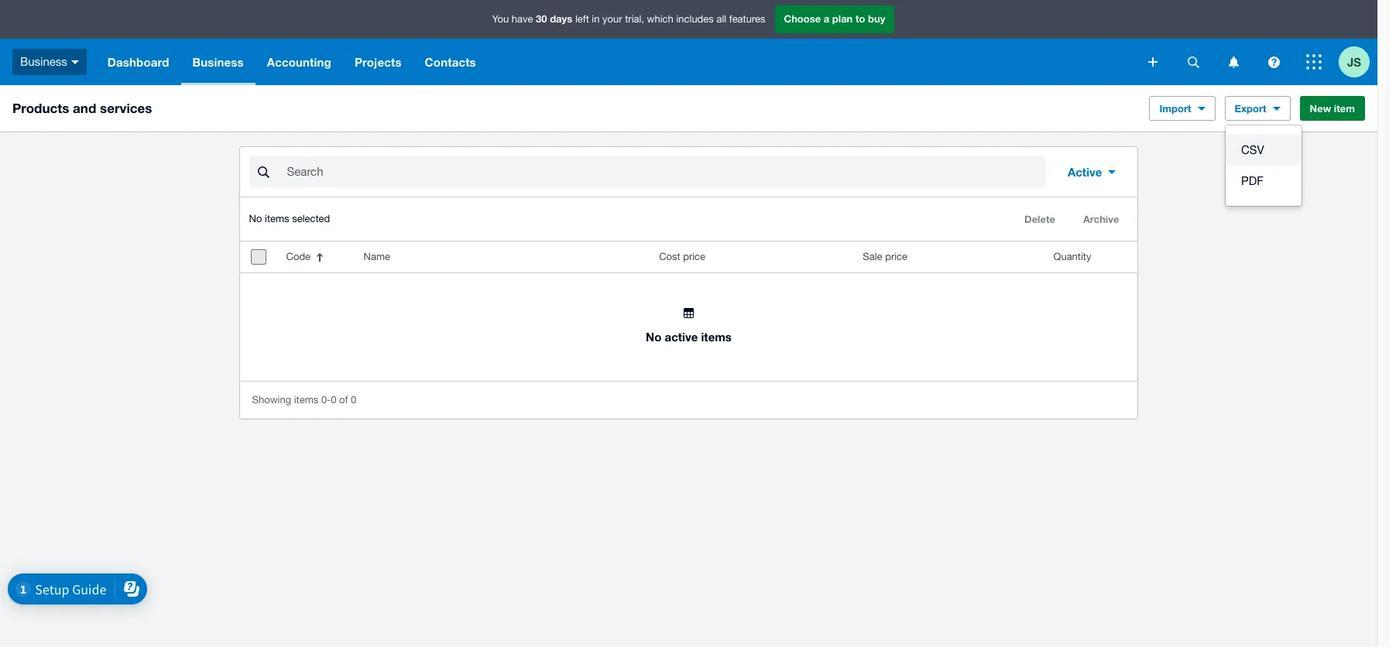 Task type: locate. For each thing, give the bounding box(es) containing it.
products
[[12, 100, 69, 116]]

pdf button
[[1226, 166, 1302, 197]]

price right sale
[[885, 251, 908, 263]]

active
[[665, 329, 698, 343]]

0 horizontal spatial no
[[249, 213, 262, 225]]

items right active
[[701, 329, 732, 343]]

csv
[[1241, 143, 1264, 156]]

you have 30 days left in your trial, which includes all features
[[492, 13, 765, 25]]

name button
[[354, 242, 508, 273]]

1 horizontal spatial price
[[885, 251, 908, 263]]

export button
[[1225, 96, 1291, 121]]

2 price from the left
[[885, 251, 908, 263]]

0 horizontal spatial business
[[20, 55, 67, 68]]

1 price from the left
[[683, 251, 706, 263]]

1 vertical spatial items
[[701, 329, 732, 343]]

1 horizontal spatial business
[[192, 55, 244, 69]]

showing
[[252, 394, 291, 406]]

no left the selected
[[249, 213, 262, 225]]

item
[[1334, 102, 1355, 115]]

name
[[364, 251, 390, 263]]

0 vertical spatial no
[[249, 213, 262, 225]]

30
[[536, 13, 547, 25]]

items left 0- on the bottom
[[294, 394, 318, 406]]

left
[[575, 13, 589, 25]]

items left the selected
[[265, 213, 289, 225]]

active
[[1068, 165, 1102, 179]]

0 horizontal spatial 0
[[331, 394, 336, 406]]

svg image up export popup button
[[1268, 56, 1280, 68]]

business button
[[0, 39, 96, 85]]

no items selected
[[249, 213, 330, 225]]

0
[[331, 394, 336, 406], [351, 394, 356, 406]]

0 right of
[[351, 394, 356, 406]]

svg image up export
[[1229, 56, 1239, 68]]

list of items with cost price, sale price and quantity element
[[240, 242, 1138, 381]]

1 horizontal spatial no
[[646, 329, 662, 343]]

svg image
[[1306, 54, 1322, 70], [1188, 56, 1199, 68], [1148, 57, 1158, 67], [71, 60, 79, 64]]

price right cost
[[683, 251, 706, 263]]

business inside popup button
[[20, 55, 67, 68]]

items for showing items 0-0 of 0
[[294, 394, 318, 406]]

price
[[683, 251, 706, 263], [885, 251, 908, 263]]

0 horizontal spatial items
[[265, 213, 289, 225]]

pdf
[[1241, 174, 1264, 187]]

cost
[[659, 251, 680, 263]]

0 vertical spatial items
[[265, 213, 289, 225]]

2 vertical spatial items
[[294, 394, 318, 406]]

csv button
[[1226, 135, 1302, 166]]

navigation
[[96, 39, 1138, 85]]

projects button
[[343, 39, 413, 85]]

business
[[20, 55, 67, 68], [192, 55, 244, 69]]

code
[[286, 251, 311, 263]]

0 horizontal spatial svg image
[[1229, 56, 1239, 68]]

accounting button
[[255, 39, 343, 85]]

you
[[492, 13, 509, 25]]

quantity button
[[917, 242, 1101, 273]]

1 horizontal spatial items
[[294, 394, 318, 406]]

1 vertical spatial no
[[646, 329, 662, 343]]

0 horizontal spatial price
[[683, 251, 706, 263]]

js
[[1347, 55, 1361, 69]]

group
[[1226, 125, 1302, 206]]

1 horizontal spatial svg image
[[1268, 56, 1280, 68]]

svg image
[[1229, 56, 1239, 68], [1268, 56, 1280, 68]]

banner
[[0, 0, 1378, 85]]

0 left of
[[331, 394, 336, 406]]

selected
[[292, 213, 330, 225]]

2 horizontal spatial items
[[701, 329, 732, 343]]

items inside "list of items with cost price, sale price and quantity" element
[[701, 329, 732, 343]]

no left active
[[646, 329, 662, 343]]

1 horizontal spatial 0
[[351, 394, 356, 406]]

items
[[265, 213, 289, 225], [701, 329, 732, 343], [294, 394, 318, 406]]

banner containing js
[[0, 0, 1378, 85]]

and
[[73, 100, 96, 116]]

products and services
[[12, 100, 152, 116]]

all
[[717, 13, 727, 25]]

no
[[249, 213, 262, 225], [646, 329, 662, 343]]

features
[[729, 13, 765, 25]]

price for cost price
[[683, 251, 706, 263]]

Search search field
[[285, 157, 1046, 187]]

list box containing csv
[[1226, 125, 1302, 206]]

projects
[[355, 55, 402, 69]]

list box
[[1226, 125, 1302, 206]]

no inside "list of items with cost price, sale price and quantity" element
[[646, 329, 662, 343]]



Task type: vqa. For each thing, say whether or not it's contained in the screenshot.
Manage menu toggle 'image'
no



Task type: describe. For each thing, give the bounding box(es) containing it.
dashboard
[[108, 55, 169, 69]]

days
[[550, 13, 573, 25]]

0-
[[321, 394, 331, 406]]

sale price button
[[715, 242, 917, 273]]

import
[[1160, 102, 1191, 115]]

2 svg image from the left
[[1268, 56, 1280, 68]]

1 0 from the left
[[331, 394, 336, 406]]

contacts button
[[413, 39, 488, 85]]

showing items 0-0 of 0
[[252, 394, 356, 406]]

code button
[[277, 242, 354, 273]]

active button
[[1055, 156, 1129, 187]]

sale
[[863, 251, 882, 263]]

svg image inside business popup button
[[71, 60, 79, 64]]

business inside dropdown button
[[192, 55, 244, 69]]

includes
[[676, 13, 714, 25]]

items for no items selected
[[265, 213, 289, 225]]

business button
[[181, 39, 255, 85]]

dashboard link
[[96, 39, 181, 85]]

2 0 from the left
[[351, 394, 356, 406]]

no for no active items
[[646, 329, 662, 343]]

price for sale price
[[885, 251, 908, 263]]

cost price button
[[508, 242, 715, 273]]

archive button
[[1074, 207, 1129, 232]]

archive
[[1083, 213, 1119, 225]]

which
[[647, 13, 674, 25]]

sale price
[[863, 251, 908, 263]]

new
[[1310, 102, 1331, 115]]

services
[[100, 100, 152, 116]]

buy
[[868, 13, 885, 25]]

of
[[339, 394, 348, 406]]

export
[[1235, 102, 1267, 115]]

choose
[[784, 13, 821, 25]]

delete
[[1025, 213, 1055, 225]]

have
[[512, 13, 533, 25]]

group containing csv
[[1226, 125, 1302, 206]]

no active items
[[646, 329, 732, 343]]

accounting
[[267, 55, 331, 69]]

js button
[[1339, 39, 1378, 85]]

your
[[603, 13, 622, 25]]

navigation containing dashboard
[[96, 39, 1138, 85]]

to
[[856, 13, 865, 25]]

delete button
[[1015, 207, 1065, 232]]

plan
[[832, 13, 853, 25]]

choose a plan to buy
[[784, 13, 885, 25]]

new item
[[1310, 102, 1355, 115]]

quantity
[[1054, 251, 1091, 263]]

1 svg image from the left
[[1229, 56, 1239, 68]]

contacts
[[425, 55, 476, 69]]

in
[[592, 13, 600, 25]]

trial,
[[625, 13, 644, 25]]

cost price
[[659, 251, 706, 263]]

import button
[[1150, 96, 1215, 121]]

new item button
[[1300, 96, 1365, 121]]

no for no items selected
[[249, 213, 262, 225]]

a
[[824, 13, 830, 25]]



